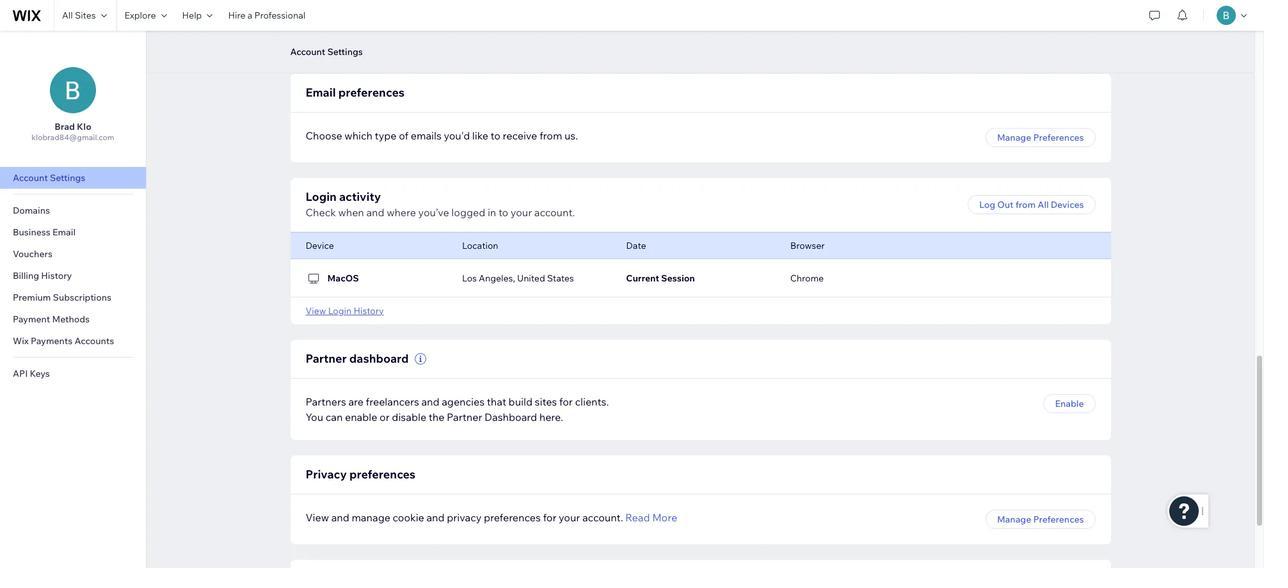 Task type: vqa. For each thing, say whether or not it's contained in the screenshot.
'value' at the left top of page
no



Task type: locate. For each thing, give the bounding box(es) containing it.
1 vertical spatial account.
[[582, 511, 623, 524]]

that
[[487, 395, 506, 408]]

read more link
[[625, 510, 677, 525]]

your
[[557, 31, 576, 43], [511, 206, 532, 219], [559, 511, 580, 524]]

1 horizontal spatial settings
[[327, 46, 363, 58]]

login up check
[[306, 189, 337, 204]]

business
[[13, 227, 50, 238]]

0 vertical spatial manage
[[997, 132, 1031, 143]]

preferences
[[338, 85, 404, 100], [349, 467, 415, 482], [484, 511, 541, 524]]

domains link
[[0, 200, 146, 221]]

billing history
[[13, 270, 72, 282]]

history up premium subscriptions
[[41, 270, 72, 282]]

los angeles, united states
[[462, 272, 574, 284]]

brad
[[55, 121, 75, 132]]

united
[[517, 272, 545, 284]]

from right out
[[1016, 199, 1036, 210]]

settings inside button
[[327, 46, 363, 58]]

1 vertical spatial partner
[[447, 411, 482, 423]]

1 vertical spatial manage
[[997, 514, 1031, 525]]

you've
[[418, 206, 449, 219]]

choose
[[306, 129, 342, 142]]

or
[[380, 411, 390, 423]]

1 vertical spatial login
[[328, 305, 352, 317]]

account for account settings button
[[290, 46, 325, 58]]

1 horizontal spatial disable
[[392, 411, 426, 423]]

and
[[620, 31, 636, 43], [366, 206, 384, 219], [421, 395, 439, 408], [331, 511, 349, 524], [427, 511, 445, 524]]

1 horizontal spatial wix
[[578, 31, 593, 43]]

privacy
[[447, 511, 482, 524]]

0 horizontal spatial wix
[[13, 335, 29, 347]]

in right log
[[523, 31, 530, 43]]

account settings
[[290, 46, 363, 58], [13, 172, 85, 184]]

1 vertical spatial preferences
[[349, 467, 415, 482]]

premium
[[13, 292, 51, 303]]

0 horizontal spatial email
[[52, 227, 76, 238]]

enable button
[[1044, 394, 1095, 413]]

0 vertical spatial account
[[290, 46, 325, 58]]

preferences
[[1033, 132, 1084, 143], [1033, 514, 1084, 525]]

api keys
[[13, 368, 50, 380]]

preferences for privacy preferences
[[349, 467, 415, 482]]

1 vertical spatial from
[[1016, 199, 1036, 210]]

1 vertical spatial manage preferences button
[[986, 510, 1095, 529]]

0 vertical spatial wix
[[578, 31, 593, 43]]

account settings button
[[284, 42, 369, 61]]

and inside login activity check when and where you've logged in to your account.
[[366, 206, 384, 219]]

more
[[652, 511, 677, 524]]

all left sites
[[62, 10, 73, 21]]

settings up the domains link
[[50, 172, 85, 184]]

1 manage preferences button from the top
[[986, 128, 1095, 147]]

0 horizontal spatial settings
[[50, 172, 85, 184]]

current session
[[626, 272, 695, 284]]

1 manage preferences from the top
[[997, 132, 1084, 143]]

view login history
[[306, 305, 384, 317]]

1 horizontal spatial history
[[354, 305, 384, 317]]

settings for account settings link
[[50, 172, 85, 184]]

0 horizontal spatial account.
[[534, 206, 575, 219]]

logins,
[[394, 31, 422, 43]]

account inside sidebar element
[[13, 172, 48, 184]]

account
[[290, 46, 325, 58], [13, 172, 48, 184]]

1 horizontal spatial from
[[1016, 199, 1036, 210]]

0 vertical spatial manage preferences
[[997, 132, 1084, 143]]

and left manage
[[331, 511, 349, 524]]

payment methods
[[13, 314, 90, 325]]

0 vertical spatial email
[[306, 85, 336, 100]]

1 vertical spatial account
[[13, 172, 48, 184]]

wix
[[578, 31, 593, 43], [13, 335, 29, 347]]

disable right you
[[336, 31, 366, 43]]

all
[[62, 10, 73, 21], [1038, 199, 1049, 210]]

0 horizontal spatial for
[[543, 511, 556, 524]]

premium subscriptions
[[13, 292, 111, 303]]

2 manage preferences button from the top
[[986, 510, 1095, 529]]

partners are freelancers and agencies that build sites for clients. you can enable or disable the partner dashboard here.
[[306, 395, 609, 423]]

in
[[523, 31, 530, 43], [488, 206, 496, 219]]

account down the * at left top
[[290, 46, 325, 58]]

0 horizontal spatial disable
[[336, 31, 366, 43]]

disable down 'freelancers'
[[392, 411, 426, 423]]

account settings down you
[[290, 46, 363, 58]]

0 horizontal spatial history
[[41, 270, 72, 282]]

0 vertical spatial view
[[306, 305, 326, 317]]

disable
[[336, 31, 366, 43], [392, 411, 426, 423]]

account settings for account settings button
[[290, 46, 363, 58]]

0 vertical spatial settings
[[327, 46, 363, 58]]

manage
[[997, 132, 1031, 143], [997, 514, 1031, 525]]

location
[[462, 240, 498, 251]]

where
[[387, 206, 416, 219]]

1 horizontal spatial account
[[290, 46, 325, 58]]

1 horizontal spatial email
[[306, 85, 336, 100]]

chrome
[[790, 272, 824, 284]]

0 vertical spatial for
[[559, 395, 573, 408]]

1 vertical spatial all
[[1038, 199, 1049, 210]]

explore
[[125, 10, 156, 21]]

social
[[368, 31, 392, 43]]

sites
[[535, 395, 557, 408]]

sidebar element
[[0, 31, 147, 568]]

and right email
[[620, 31, 636, 43]]

to
[[497, 31, 505, 43], [491, 129, 500, 142], [499, 206, 508, 219]]

account settings inside button
[[290, 46, 363, 58]]

1 vertical spatial settings
[[50, 172, 85, 184]]

from left us.
[[540, 129, 562, 142]]

preferences up the which
[[338, 85, 404, 100]]

preferences right privacy
[[484, 511, 541, 524]]

manage preferences button for privacy preferences
[[986, 510, 1095, 529]]

you'll
[[424, 31, 446, 43]]

states
[[547, 272, 574, 284]]

2 view from the top
[[306, 511, 329, 524]]

1 vertical spatial your
[[511, 206, 532, 219]]

1 vertical spatial email
[[52, 227, 76, 238]]

2 manage preferences from the top
[[997, 514, 1084, 525]]

0 vertical spatial preferences
[[338, 85, 404, 100]]

to right like
[[491, 129, 500, 142]]

logged
[[451, 206, 485, 219]]

account up domains
[[13, 172, 48, 184]]

klo
[[77, 121, 91, 132]]

to left log
[[497, 31, 505, 43]]

email
[[306, 85, 336, 100], [52, 227, 76, 238]]

partner down agencies
[[447, 411, 482, 423]]

1 horizontal spatial account.
[[582, 511, 623, 524]]

wix down payment
[[13, 335, 29, 347]]

email down the domains link
[[52, 227, 76, 238]]

log
[[507, 31, 521, 43]]

settings inside sidebar element
[[50, 172, 85, 184]]

0 vertical spatial history
[[41, 270, 72, 282]]

1 horizontal spatial account settings
[[290, 46, 363, 58]]

session
[[661, 272, 695, 284]]

cookie
[[393, 511, 424, 524]]

to right logged
[[499, 206, 508, 219]]

a
[[247, 10, 252, 21]]

2 preferences from the top
[[1033, 514, 1084, 525]]

0 horizontal spatial in
[[488, 206, 496, 219]]

1 horizontal spatial all
[[1038, 199, 1049, 210]]

for inside partners are freelancers and agencies that build sites for clients. you can enable or disable the partner dashboard here.
[[559, 395, 573, 408]]

email down account settings button
[[306, 85, 336, 100]]

and up the
[[421, 395, 439, 408]]

account settings inside sidebar element
[[13, 172, 85, 184]]

2 manage from the top
[[997, 514, 1031, 525]]

1 horizontal spatial in
[[523, 31, 530, 43]]

1 view from the top
[[306, 305, 326, 317]]

1 vertical spatial preferences
[[1033, 514, 1084, 525]]

view up partner dashboard
[[306, 305, 326, 317]]

premium subscriptions link
[[0, 287, 146, 309]]

1 horizontal spatial for
[[559, 395, 573, 408]]

check
[[306, 206, 336, 219]]

subscriptions
[[53, 292, 111, 303]]

0 vertical spatial manage preferences button
[[986, 128, 1095, 147]]

1 vertical spatial to
[[491, 129, 500, 142]]

in right logged
[[488, 206, 496, 219]]

1 vertical spatial account settings
[[13, 172, 85, 184]]

settings for account settings button
[[327, 46, 363, 58]]

1 horizontal spatial partner
[[447, 411, 482, 423]]

log
[[979, 199, 995, 210]]

can
[[326, 411, 343, 423]]

account.
[[534, 206, 575, 219], [582, 511, 623, 524]]

freelancers
[[366, 395, 419, 408]]

1 vertical spatial view
[[306, 511, 329, 524]]

view down privacy
[[306, 511, 329, 524]]

preferences up manage
[[349, 467, 415, 482]]

1 manage from the top
[[997, 132, 1031, 143]]

preferences for email preferences
[[1033, 132, 1084, 143]]

0 horizontal spatial account settings
[[13, 172, 85, 184]]

2 vertical spatial to
[[499, 206, 508, 219]]

0 horizontal spatial from
[[540, 129, 562, 142]]

settings
[[327, 46, 363, 58], [50, 172, 85, 184]]

account inside button
[[290, 46, 325, 58]]

0 vertical spatial partner
[[306, 351, 347, 366]]

accounts
[[75, 335, 114, 347]]

0 vertical spatial account settings
[[290, 46, 363, 58]]

1 vertical spatial manage preferences
[[997, 514, 1084, 525]]

account for account settings link
[[13, 172, 48, 184]]

1 vertical spatial disable
[[392, 411, 426, 423]]

all left the devices
[[1038, 199, 1049, 210]]

0 horizontal spatial all
[[62, 10, 73, 21]]

you
[[306, 411, 323, 423]]

0 vertical spatial account.
[[534, 206, 575, 219]]

1 preferences from the top
[[1033, 132, 1084, 143]]

0 horizontal spatial account
[[13, 172, 48, 184]]

account settings up domains
[[13, 172, 85, 184]]

1 vertical spatial wix
[[13, 335, 29, 347]]

settings down you
[[327, 46, 363, 58]]

0 horizontal spatial partner
[[306, 351, 347, 366]]

1 vertical spatial in
[[488, 206, 496, 219]]

partner up partners on the bottom left of the page
[[306, 351, 347, 366]]

device
[[306, 240, 334, 251]]

wix left email
[[578, 31, 593, 43]]

0 vertical spatial login
[[306, 189, 337, 204]]

billing
[[13, 270, 39, 282]]

angeles,
[[479, 272, 515, 284]]

and down "activity"
[[366, 206, 384, 219]]

history down macos
[[354, 305, 384, 317]]

0 vertical spatial preferences
[[1033, 132, 1084, 143]]

0 vertical spatial in
[[523, 31, 530, 43]]

login inside login activity check when and where you've logged in to your account.
[[306, 189, 337, 204]]

login down macos
[[328, 305, 352, 317]]

hire a professional
[[228, 10, 305, 21]]



Task type: describe. For each thing, give the bounding box(es) containing it.
activity
[[339, 189, 381, 204]]

dashboard
[[349, 351, 409, 366]]

all sites
[[62, 10, 96, 21]]

build
[[509, 395, 533, 408]]

vouchers
[[13, 248, 52, 260]]

which
[[345, 129, 373, 142]]

browser
[[790, 240, 825, 251]]

preferences for email preferences
[[338, 85, 404, 100]]

account settings for account settings link
[[13, 172, 85, 184]]

preferences for privacy preferences
[[1033, 514, 1084, 525]]

klobrad84@gmail.com
[[32, 132, 114, 142]]

if
[[311, 31, 317, 43]]

sites
[[75, 10, 96, 21]]

help button
[[174, 0, 220, 31]]

agencies
[[442, 395, 485, 408]]

wix payments accounts link
[[0, 330, 146, 352]]

email
[[595, 31, 618, 43]]

manage preferences button for email preferences
[[986, 128, 1095, 147]]

partner inside partners are freelancers and agencies that build sites for clients. you can enable or disable the partner dashboard here.
[[447, 411, 482, 423]]

read
[[625, 511, 650, 524]]

payments
[[31, 335, 73, 347]]

you'd
[[444, 129, 470, 142]]

1 vertical spatial history
[[354, 305, 384, 317]]

macos
[[327, 272, 359, 284]]

1 vertical spatial for
[[543, 511, 556, 524]]

partners
[[306, 395, 346, 408]]

when
[[338, 206, 364, 219]]

are
[[348, 395, 364, 408]]

and right cookie
[[427, 511, 445, 524]]

0 vertical spatial disable
[[336, 31, 366, 43]]

type
[[375, 129, 397, 142]]

devices
[[1051, 199, 1084, 210]]

api keys link
[[0, 363, 146, 385]]

email inside 'link'
[[52, 227, 76, 238]]

payment methods link
[[0, 309, 146, 330]]

manage for email preferences
[[997, 132, 1031, 143]]

be
[[464, 31, 475, 43]]

2 vertical spatial your
[[559, 511, 580, 524]]

0 vertical spatial from
[[540, 129, 562, 142]]

business email
[[13, 227, 76, 238]]

hire
[[228, 10, 245, 21]]

enable
[[345, 411, 377, 423]]

view for view login history
[[306, 305, 326, 317]]

help
[[182, 10, 202, 21]]

receive
[[503, 129, 537, 142]]

and inside partners are freelancers and agencies that build sites for clients. you can enable or disable the partner dashboard here.
[[421, 395, 439, 408]]

view for view and manage cookie and privacy preferences for your account. read more
[[306, 511, 329, 524]]

partner dashboard
[[306, 351, 409, 366]]

brad klo klobrad84@gmail.com
[[32, 121, 114, 142]]

payment
[[13, 314, 50, 325]]

the
[[429, 411, 444, 423]]

dashboard
[[485, 411, 537, 423]]

account settings link
[[0, 167, 146, 189]]

manage for privacy preferences
[[997, 514, 1031, 525]]

to inside login activity check when and where you've logged in to your account.
[[499, 206, 508, 219]]

vouchers link
[[0, 243, 146, 265]]

2 vertical spatial preferences
[[484, 511, 541, 524]]

us.
[[565, 129, 578, 142]]

disable inside partners are freelancers and agencies that build sites for clients. you can enable or disable the partner dashboard here.
[[392, 411, 426, 423]]

*
[[306, 31, 309, 43]]

of
[[399, 129, 408, 142]]

domains
[[13, 205, 50, 216]]

view login history button
[[306, 305, 384, 317]]

here.
[[539, 411, 563, 423]]

privacy
[[306, 467, 347, 482]]

emails
[[411, 129, 442, 142]]

api
[[13, 368, 28, 380]]

from inside 'log out from all devices' button
[[1016, 199, 1036, 210]]

hire a professional link
[[220, 0, 313, 31]]

password.
[[638, 31, 680, 43]]

los
[[462, 272, 477, 284]]

methods
[[52, 314, 90, 325]]

wix inside 'wix payments accounts' link
[[13, 335, 29, 347]]

your inside login activity check when and where you've logged in to your account.
[[511, 206, 532, 219]]

log out from all devices
[[979, 199, 1084, 210]]

still
[[448, 31, 462, 43]]

history inside sidebar element
[[41, 270, 72, 282]]

business email link
[[0, 221, 146, 243]]

0 vertical spatial to
[[497, 31, 505, 43]]

manage preferences for email preferences
[[997, 132, 1084, 143]]

clients.
[[575, 395, 609, 408]]

choose which type of emails you'd like to receive from us.
[[306, 129, 578, 142]]

out
[[997, 199, 1014, 210]]

manage
[[352, 511, 390, 524]]

keys
[[30, 368, 50, 380]]

enable
[[1055, 398, 1084, 409]]

0 vertical spatial all
[[62, 10, 73, 21]]

* if you disable social logins, you'll still be able to log in using your wix email and password.
[[306, 31, 680, 43]]

0 vertical spatial your
[[557, 31, 576, 43]]

like
[[472, 129, 488, 142]]

able
[[477, 31, 495, 43]]

you
[[319, 31, 334, 43]]

in inside login activity check when and where you've logged in to your account.
[[488, 206, 496, 219]]

all inside button
[[1038, 199, 1049, 210]]

account. inside login activity check when and where you've logged in to your account.
[[534, 206, 575, 219]]

manage preferences for privacy preferences
[[997, 514, 1084, 525]]

using
[[532, 31, 555, 43]]

professional
[[254, 10, 305, 21]]



